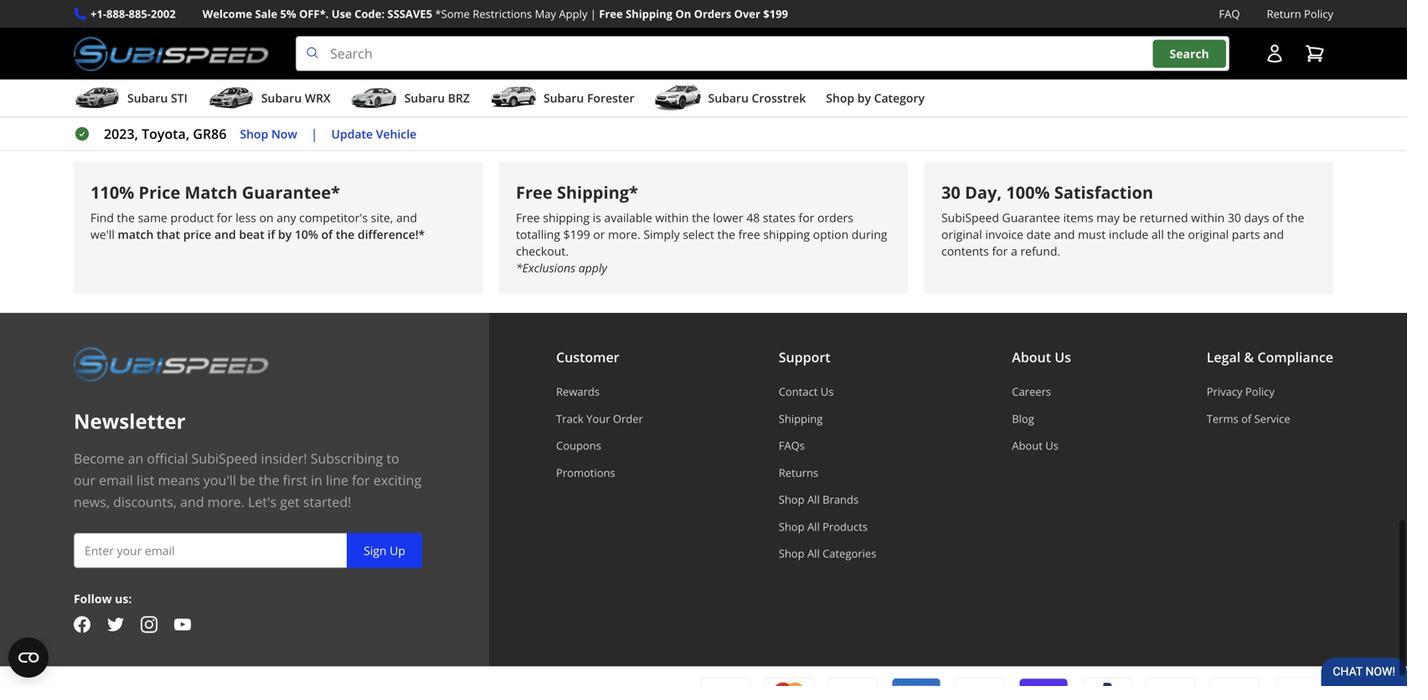 Task type: vqa. For each thing, say whether or not it's contained in the screenshot.
the WRX within Subaru WRX dropdown button
no



Task type: locate. For each thing, give the bounding box(es) containing it.
0 vertical spatial |
[[590, 6, 596, 21]]

1 horizontal spatial 30
[[1228, 210, 1241, 226]]

more. down you'll
[[208, 493, 245, 511]]

toyota,
[[142, 125, 189, 143]]

be up let's at bottom left
[[240, 472, 255, 490]]

subaru forester button
[[490, 83, 635, 117]]

0 vertical spatial more.
[[608, 227, 641, 243]]

within right returned at right top
[[1191, 210, 1225, 226]]

1 vertical spatial us
[[821, 385, 834, 400]]

subaru
[[127, 90, 168, 106], [261, 90, 302, 106], [404, 90, 445, 106], [544, 90, 584, 106], [708, 90, 749, 106]]

for left a
[[992, 243, 1008, 259]]

original left parts
[[1188, 227, 1229, 243]]

1 vertical spatial free
[[516, 181, 553, 204]]

youtube logo image
[[174, 617, 191, 634]]

shipping left the 'is'
[[543, 210, 590, 226]]

amex image
[[891, 678, 942, 687]]

apply
[[559, 6, 588, 21]]

1 horizontal spatial by
[[858, 90, 871, 106]]

return
[[1267, 6, 1302, 21]]

faq
[[1219, 6, 1240, 21]]

30
[[942, 181, 961, 204], [1228, 210, 1241, 226]]

2 1 from the left
[[1214, 68, 1221, 84]]

restrictions
[[473, 6, 532, 21]]

twitter logo image
[[107, 617, 124, 634]]

return policy
[[1267, 6, 1334, 21]]

the up the match
[[117, 210, 135, 226]]

1 horizontal spatial shipping
[[763, 227, 810, 243]]

1
[[369, 68, 375, 84], [1214, 68, 1221, 84]]

shop left 'now'
[[240, 126, 268, 142]]

be inside 30 day, 100% satisfaction subispeed guarantee items may be returned within 30 days of the original invoice date and must include all the original parts and contents for a refund.
[[1123, 210, 1137, 226]]

$69.00 link
[[740, 0, 932, 44]]

1 horizontal spatial policy
[[1304, 6, 1334, 21]]

3 all from the top
[[808, 547, 820, 562]]

and up difference!*
[[396, 210, 417, 226]]

1 vertical spatial |
[[311, 125, 318, 143]]

3 up a subaru brz thumbnail image
[[392, 68, 399, 84]]

all
[[1152, 227, 1164, 243]]

0 vertical spatial subispeed
[[942, 210, 999, 226]]

0 horizontal spatial 1
[[369, 68, 375, 84]]

subispeed logo image
[[74, 36, 269, 71], [74, 347, 269, 382]]

$199 right the over
[[763, 6, 788, 21]]

service
[[1255, 412, 1291, 427]]

coupons
[[556, 439, 601, 454]]

shop down shop all brands
[[779, 520, 805, 535]]

about up careers
[[1012, 349, 1051, 367]]

2 original from the left
[[1188, 227, 1229, 243]]

returns
[[779, 466, 819, 481]]

1 horizontal spatial |
[[590, 6, 596, 21]]

an
[[128, 450, 143, 468]]

2 subaru from the left
[[261, 90, 302, 106]]

0 horizontal spatial 3
[[392, 68, 399, 84]]

for inside find the same product for less on any competitor's site, and we'll
[[217, 210, 233, 226]]

0 horizontal spatial original
[[942, 227, 982, 243]]

1 about from the top
[[1012, 349, 1051, 367]]

1 horizontal spatial $199
[[763, 6, 788, 21]]

1 vertical spatial subispeed
[[192, 450, 257, 468]]

subispeed down day,
[[942, 210, 999, 226]]

option
[[813, 227, 849, 243]]

careers link
[[1012, 385, 1071, 400]]

| right apply at the left top of page
[[590, 6, 596, 21]]

0 vertical spatial policy
[[1304, 6, 1334, 21]]

888-
[[106, 6, 129, 21]]

0 vertical spatial shipping
[[626, 6, 673, 21]]

shipping*
[[557, 181, 638, 204]]

beat
[[239, 227, 265, 243]]

30 left day,
[[942, 181, 961, 204]]

$199 left "or" on the left
[[563, 227, 590, 243]]

2 3 from the left
[[1269, 68, 1276, 84]]

track your order
[[556, 412, 643, 427]]

and inside find the same product for less on any competitor's site, and we'll
[[396, 210, 417, 226]]

shop inside dropdown button
[[826, 90, 855, 106]]

returned
[[1140, 210, 1188, 226]]

1 inside button
[[1214, 68, 1221, 84]]

1 left the 2
[[1214, 68, 1221, 84]]

1 vertical spatial about us
[[1012, 439, 1059, 454]]

subaru up 'now'
[[261, 90, 302, 106]]

0 vertical spatial all
[[808, 493, 820, 508]]

subispeed logo image down 2002
[[74, 36, 269, 71]]

0 horizontal spatial subispeed
[[192, 450, 257, 468]]

subispeed up you'll
[[192, 450, 257, 468]]

0 horizontal spatial 30
[[942, 181, 961, 204]]

match that price and beat if by 10% of the difference!*
[[118, 227, 425, 243]]

free
[[739, 227, 760, 243]]

product
[[171, 210, 214, 226]]

legal & compliance
[[1207, 349, 1334, 367]]

1 horizontal spatial more.
[[608, 227, 641, 243]]

$629.99 link
[[941, 0, 1133, 44]]

follow
[[74, 591, 112, 607]]

original up contents
[[942, 227, 982, 243]]

up
[[390, 543, 405, 559]]

1 horizontal spatial subispeed
[[942, 210, 999, 226]]

1 vertical spatial $199
[[563, 227, 590, 243]]

0 vertical spatial 30
[[942, 181, 961, 204]]

official
[[147, 450, 188, 468]]

policy up terms of service link
[[1246, 385, 1275, 400]]

the down lower
[[718, 227, 735, 243]]

1 horizontal spatial within
[[1191, 210, 1225, 226]]

track your order link
[[556, 412, 643, 427]]

| right 'now'
[[311, 125, 318, 143]]

shop down the returns
[[779, 493, 805, 508]]

0 vertical spatial by
[[858, 90, 871, 106]]

and down means
[[180, 493, 204, 511]]

1 subaru from the left
[[127, 90, 168, 106]]

discover image
[[828, 678, 878, 687]]

all down shop all products
[[808, 547, 820, 562]]

within inside 30 day, 100% satisfaction subispeed guarantee items may be returned within 30 days of the original invoice date and must include all the original parts and contents for a refund.
[[1191, 210, 1225, 226]]

the inside find the same product for less on any competitor's site, and we'll
[[117, 210, 135, 226]]

next
[[1297, 68, 1323, 84]]

match
[[118, 227, 154, 243]]

and inside become an official subispeed insider! subscribing to our email list means you'll be the first in line for exciting news, discounts, and more. let's get started!
[[180, 493, 204, 511]]

+1-888-885-2002
[[90, 6, 176, 21]]

for inside 30 day, 100% satisfaction subispeed guarantee items may be returned within 30 days of the original invoice date and must include all the original parts and contents for a refund.
[[992, 243, 1008, 259]]

0 vertical spatial about
[[1012, 349, 1051, 367]]

crosstrek
[[752, 90, 806, 106]]

shop now
[[240, 126, 297, 142]]

about us down blog link
[[1012, 439, 1059, 454]]

policy for return policy
[[1304, 6, 1334, 21]]

by inside dropdown button
[[858, 90, 871, 106]]

all left brands
[[808, 493, 820, 508]]

subaru forester
[[544, 90, 635, 106]]

page
[[339, 68, 366, 84]]

1 vertical spatial 30
[[1228, 210, 1241, 226]]

0 horizontal spatial within
[[655, 210, 689, 226]]

us up shipping link
[[821, 385, 834, 400]]

subaru left brz on the top
[[404, 90, 445, 106]]

0 vertical spatial be
[[1123, 210, 1137, 226]]

of up a subaru brz thumbnail image
[[378, 68, 389, 84]]

facebook logo image
[[74, 617, 90, 634]]

0 vertical spatial shipping
[[543, 210, 590, 226]]

subaru for subaru crosstrek
[[708, 90, 749, 106]]

$622.25
[[1149, 10, 1199, 28]]

1 vertical spatial policy
[[1246, 385, 1275, 400]]

find
[[90, 210, 114, 226]]

5 subaru from the left
[[708, 90, 749, 106]]

us for about us link
[[1046, 439, 1059, 454]]

subispeed inside become an official subispeed insider! subscribing to our email list means you'll be the first in line for exciting news, discounts, and more. let's get started!
[[192, 450, 257, 468]]

days
[[1244, 210, 1270, 226]]

1 vertical spatial about
[[1012, 439, 1043, 454]]

for inside free shipping* free shipping is available within the lower 48 states for orders totalling $199 or more. simply select the free shipping option during checkout. *exclusions apply
[[799, 210, 815, 226]]

started!
[[303, 493, 351, 511]]

vehicle
[[376, 126, 417, 142]]

coupons link
[[556, 439, 643, 454]]

for
[[217, 210, 233, 226], [799, 210, 815, 226], [992, 243, 1008, 259], [352, 472, 370, 490]]

the
[[117, 210, 135, 226], [692, 210, 710, 226], [1287, 210, 1305, 226], [336, 227, 355, 243], [718, 227, 735, 243], [1167, 227, 1185, 243], [259, 472, 279, 490]]

shipping down contact
[[779, 412, 823, 427]]

update vehicle
[[331, 126, 417, 142]]

brands
[[823, 493, 859, 508]]

0 horizontal spatial $199
[[563, 227, 590, 243]]

about us up careers link
[[1012, 349, 1071, 367]]

0 horizontal spatial by
[[278, 227, 292, 243]]

be up include
[[1123, 210, 1137, 226]]

for right "line"
[[352, 472, 370, 490]]

$629.99
[[948, 10, 998, 28]]

0 horizontal spatial more.
[[208, 493, 245, 511]]

about us
[[1012, 349, 1071, 367], [1012, 439, 1059, 454]]

2 within from the left
[[1191, 210, 1225, 226]]

subaru left sti
[[127, 90, 168, 106]]

date
[[1027, 227, 1051, 243]]

blog link
[[1012, 412, 1071, 427]]

1 vertical spatial shipping
[[779, 412, 823, 427]]

shop left category
[[826, 90, 855, 106]]

1 vertical spatial be
[[240, 472, 255, 490]]

insider!
[[261, 450, 307, 468]]

become
[[74, 450, 124, 468]]

the up let's at bottom left
[[259, 472, 279, 490]]

+1-
[[90, 6, 106, 21]]

1 horizontal spatial 1
[[1214, 68, 1221, 84]]

for inside become an official subispeed insider! subscribing to our email list means you'll be the first in line for exciting news, discounts, and more. let's get started!
[[352, 472, 370, 490]]

must
[[1078, 227, 1106, 243]]

terms
[[1207, 412, 1239, 427]]

shop
[[826, 90, 855, 106], [240, 126, 268, 142], [779, 493, 805, 508], [779, 520, 805, 535], [779, 547, 805, 562]]

by right if
[[278, 227, 292, 243]]

&
[[1244, 349, 1254, 367]]

2 subispeed logo image from the top
[[74, 347, 269, 382]]

0 horizontal spatial policy
[[1246, 385, 1275, 400]]

subaru left forester
[[544, 90, 584, 106]]

2023,
[[104, 125, 138, 143]]

0 horizontal spatial be
[[240, 472, 255, 490]]

4 subaru from the left
[[544, 90, 584, 106]]

privacy
[[1207, 385, 1243, 400]]

of
[[378, 68, 389, 84], [1273, 210, 1284, 226], [321, 227, 333, 243], [1242, 412, 1252, 427]]

2 vertical spatial all
[[808, 547, 820, 562]]

0 vertical spatial $199
[[763, 6, 788, 21]]

if
[[268, 227, 275, 243]]

next button
[[1286, 58, 1334, 95]]

1 vertical spatial by
[[278, 227, 292, 243]]

subscribing
[[311, 450, 383, 468]]

about down blog
[[1012, 439, 1043, 454]]

forester
[[587, 90, 635, 106]]

30 up parts
[[1228, 210, 1241, 226]]

1 vertical spatial more.
[[208, 493, 245, 511]]

shop for shop now
[[240, 126, 268, 142]]

get
[[280, 493, 300, 511]]

0 vertical spatial about us
[[1012, 349, 1071, 367]]

a subaru wrx thumbnail image image
[[208, 86, 255, 111]]

1 all from the top
[[808, 493, 820, 508]]

for right states
[[799, 210, 815, 226]]

2 all from the top
[[808, 520, 820, 535]]

order
[[613, 412, 643, 427]]

open widget image
[[8, 638, 49, 679]]

shipping down states
[[763, 227, 810, 243]]

subaru for subaru brz
[[404, 90, 445, 106]]

1 vertical spatial all
[[808, 520, 820, 535]]

googlepay image
[[1146, 677, 1196, 687]]

more. inside free shipping* free shipping is available within the lower 48 states for orders totalling $199 or more. simply select the free shipping option during checkout. *exclusions apply
[[608, 227, 641, 243]]

1 3 from the left
[[392, 68, 399, 84]]

1 horizontal spatial shipping
[[779, 412, 823, 427]]

promotions link
[[556, 466, 643, 481]]

$199
[[763, 6, 788, 21], [563, 227, 590, 243]]

invoice
[[985, 227, 1024, 243]]

shop for shop by category
[[826, 90, 855, 106]]

1 horizontal spatial be
[[1123, 210, 1137, 226]]

us up careers link
[[1055, 349, 1071, 367]]

a subaru crosstrek thumbnail image image
[[655, 86, 702, 111]]

1 vertical spatial shipping
[[763, 227, 810, 243]]

1 right "page"
[[369, 68, 375, 84]]

and down 'items'
[[1054, 227, 1075, 243]]

0 horizontal spatial |
[[311, 125, 318, 143]]

1 vertical spatial subispeed logo image
[[74, 347, 269, 382]]

within up "simply"
[[655, 210, 689, 226]]

policy right the return
[[1304, 6, 1334, 21]]

subaru for subaru forester
[[544, 90, 584, 106]]

first
[[283, 472, 307, 490]]

1 within from the left
[[655, 210, 689, 226]]

all down shop all brands
[[808, 520, 820, 535]]

2023, toyota, gr86
[[104, 125, 227, 143]]

us down blog link
[[1046, 439, 1059, 454]]

subaru right a subaru crosstrek thumbnail image
[[708, 90, 749, 106]]

and
[[396, 210, 417, 226], [214, 227, 236, 243], [1054, 227, 1075, 243], [1263, 227, 1284, 243], [180, 493, 204, 511]]

more. down available
[[608, 227, 641, 243]]

shipping left on
[[626, 6, 673, 21]]

1 horizontal spatial original
[[1188, 227, 1229, 243]]

0 vertical spatial subispeed logo image
[[74, 36, 269, 71]]

subispeed logo image up newsletter
[[74, 347, 269, 382]]

for left less
[[217, 210, 233, 226]]

2002
[[151, 6, 176, 21]]

of right days
[[1273, 210, 1284, 226]]

welcome
[[203, 6, 252, 21]]

3 down button image
[[1269, 68, 1276, 84]]

1 horizontal spatial 3
[[1269, 68, 1276, 84]]

subaru crosstrek
[[708, 90, 806, 106]]

3 subaru from the left
[[404, 90, 445, 106]]

the up select
[[692, 210, 710, 226]]

of inside 30 day, 100% satisfaction subispeed guarantee items may be returned within 30 days of the original invoice date and must include all the original parts and contents for a refund.
[[1273, 210, 1284, 226]]

free
[[599, 6, 623, 21], [516, 181, 553, 204], [516, 210, 540, 226]]

within
[[655, 210, 689, 226], [1191, 210, 1225, 226]]

by left category
[[858, 90, 871, 106]]

2 vertical spatial us
[[1046, 439, 1059, 454]]

faqs
[[779, 439, 805, 454]]

products
[[823, 520, 868, 535]]

shop down shop all products
[[779, 547, 805, 562]]



Task type: describe. For each thing, give the bounding box(es) containing it.
0 horizontal spatial shipping
[[543, 210, 590, 226]]

guarantee
[[1002, 210, 1060, 226]]

contact us link
[[779, 385, 877, 400]]

policy for privacy policy
[[1246, 385, 1275, 400]]

sssave5
[[387, 6, 432, 21]]

subaru for subaru wrx
[[261, 90, 302, 106]]

search button
[[1153, 40, 1226, 68]]

of down competitor's
[[321, 227, 333, 243]]

rewards
[[556, 385, 600, 400]]

privacy policy
[[1207, 385, 1275, 400]]

gr86
[[193, 125, 227, 143]]

instagram logo image
[[141, 617, 157, 634]]

competitor's
[[299, 210, 368, 226]]

shop for shop all categories
[[779, 547, 805, 562]]

2 about us from the top
[[1012, 439, 1059, 454]]

of right terms
[[1242, 412, 1252, 427]]

visa image
[[700, 678, 751, 687]]

contact us
[[779, 385, 834, 400]]

a subaru sti thumbnail image image
[[74, 86, 121, 111]]

stripe image
[[955, 678, 1005, 687]]

us for contact us link at the bottom
[[821, 385, 834, 400]]

shop for shop all products
[[779, 520, 805, 535]]

brz
[[448, 90, 470, 106]]

refund.
[[1021, 243, 1061, 259]]

the right all
[[1167, 227, 1185, 243]]

subaru sti
[[127, 90, 188, 106]]

110%
[[90, 181, 134, 204]]

1 subispeed logo image from the top
[[74, 36, 269, 71]]

categories
[[823, 547, 877, 562]]

1 1 from the left
[[369, 68, 375, 84]]

*some
[[435, 6, 470, 21]]

discounts,
[[113, 493, 177, 511]]

over
[[734, 6, 761, 21]]

update vehicle button
[[331, 125, 417, 144]]

button image
[[1265, 44, 1285, 64]]

885-
[[129, 6, 151, 21]]

include
[[1109, 227, 1149, 243]]

shop all products
[[779, 520, 868, 535]]

may
[[535, 6, 556, 21]]

more. inside become an official subispeed insider! subscribing to our email list means you'll be the first in line for exciting news, discounts, and more. let's get started!
[[208, 493, 245, 511]]

within inside free shipping* free shipping is available within the lower 48 states for orders totalling $199 or more. simply select the free shipping option during checkout. *exclusions apply
[[655, 210, 689, 226]]

subaru wrx button
[[208, 83, 331, 117]]

all for products
[[808, 520, 820, 535]]

and down days
[[1263, 227, 1284, 243]]

be inside become an official subispeed insider! subscribing to our email list means you'll be the first in line for exciting news, discounts, and more. let's get started!
[[240, 472, 255, 490]]

all for categories
[[808, 547, 820, 562]]

faqs link
[[779, 439, 877, 454]]

orders
[[818, 210, 854, 226]]

lower
[[713, 210, 744, 226]]

sale
[[255, 6, 277, 21]]

venmo image
[[1210, 677, 1260, 687]]

subispeed inside 30 day, 100% satisfaction subispeed guarantee items may be returned within 30 days of the original invoice date and must include all the original parts and contents for a refund.
[[942, 210, 999, 226]]

orders
[[694, 6, 731, 21]]

free shipping* free shipping is available within the lower 48 states for orders totalling $199 or more. simply select the free shipping option during checkout. *exclusions apply
[[516, 181, 887, 276]]

parts
[[1232, 227, 1260, 243]]

search input field
[[296, 36, 1230, 71]]

1 button
[[1203, 58, 1232, 95]]

code:
[[355, 6, 385, 21]]

totalling
[[516, 227, 560, 243]]

terms of service
[[1207, 412, 1291, 427]]

2
[[1242, 68, 1248, 84]]

3 inside button
[[1269, 68, 1276, 84]]

1 original from the left
[[942, 227, 982, 243]]

during
[[852, 227, 887, 243]]

subaru crosstrek button
[[655, 83, 806, 117]]

0 horizontal spatial shipping
[[626, 6, 673, 21]]

$599.99 link
[[540, 0, 732, 44]]

track
[[556, 412, 584, 427]]

0 vertical spatial free
[[599, 6, 623, 21]]

subaru for subaru sti
[[127, 90, 168, 106]]

$622.25 link
[[1141, 0, 1334, 44]]

contents
[[942, 243, 989, 259]]

rewards link
[[556, 385, 643, 400]]

the inside become an official subispeed insider! subscribing to our email list means you'll be the first in line for exciting news, discounts, and more. let's get started!
[[259, 472, 279, 490]]

3 button
[[1258, 58, 1287, 95]]

shop all brands link
[[779, 493, 877, 508]]

we'll
[[90, 227, 115, 243]]

shoppay image
[[1019, 677, 1069, 687]]

may
[[1097, 210, 1120, 226]]

+1-888-885-2002 link
[[90, 5, 176, 23]]

list
[[137, 472, 155, 490]]

states
[[763, 210, 796, 226]]

$599.99
[[547, 10, 597, 28]]

email
[[99, 472, 133, 490]]

the down competitor's
[[336, 227, 355, 243]]

terms of service link
[[1207, 412, 1334, 427]]

satisfaction
[[1054, 181, 1154, 204]]

the right days
[[1287, 210, 1305, 226]]

2 vertical spatial free
[[516, 210, 540, 226]]

sti
[[171, 90, 188, 106]]

2 about from the top
[[1012, 439, 1043, 454]]

use
[[332, 6, 352, 21]]

become an official subispeed insider! subscribing to our email list means you'll be the first in line for exciting news, discounts, and more. let's get started!
[[74, 450, 422, 511]]

sign
[[364, 543, 387, 559]]

on
[[676, 6, 691, 21]]

Enter your email text field
[[74, 534, 422, 569]]

all for brands
[[808, 493, 820, 508]]

1 about us from the top
[[1012, 349, 1071, 367]]

category
[[874, 90, 925, 106]]

0 vertical spatial us
[[1055, 349, 1071, 367]]

in
[[311, 472, 323, 490]]

a subaru brz thumbnail image image
[[351, 86, 398, 111]]

a subaru forester thumbnail image image
[[490, 86, 537, 111]]

shop now link
[[240, 125, 297, 144]]

let's
[[248, 493, 277, 511]]

previous button
[[1135, 58, 1204, 95]]

simply
[[644, 227, 680, 243]]

30 day, 100% satisfaction subispeed guarantee items may be returned within 30 days of the original invoice date and must include all the original parts and contents for a refund.
[[942, 181, 1305, 259]]

shop for shop all brands
[[779, 493, 805, 508]]

select
[[683, 227, 714, 243]]

items
[[1064, 210, 1094, 226]]

news,
[[74, 493, 110, 511]]

mastercard image
[[764, 678, 814, 687]]

price
[[139, 181, 180, 204]]

that
[[157, 227, 180, 243]]

shop by category
[[826, 90, 925, 106]]

$806.55
[[347, 10, 396, 28]]

$199 inside free shipping* free shipping is available within the lower 48 states for orders totalling $199 or more. simply select the free shipping option during checkout. *exclusions apply
[[563, 227, 590, 243]]

paypal image
[[1082, 677, 1133, 687]]

previous
[[1146, 68, 1193, 84]]

checkout.
[[516, 243, 569, 259]]

same
[[138, 210, 167, 226]]

and left beat
[[214, 227, 236, 243]]

subaru wrx
[[261, 90, 331, 106]]



